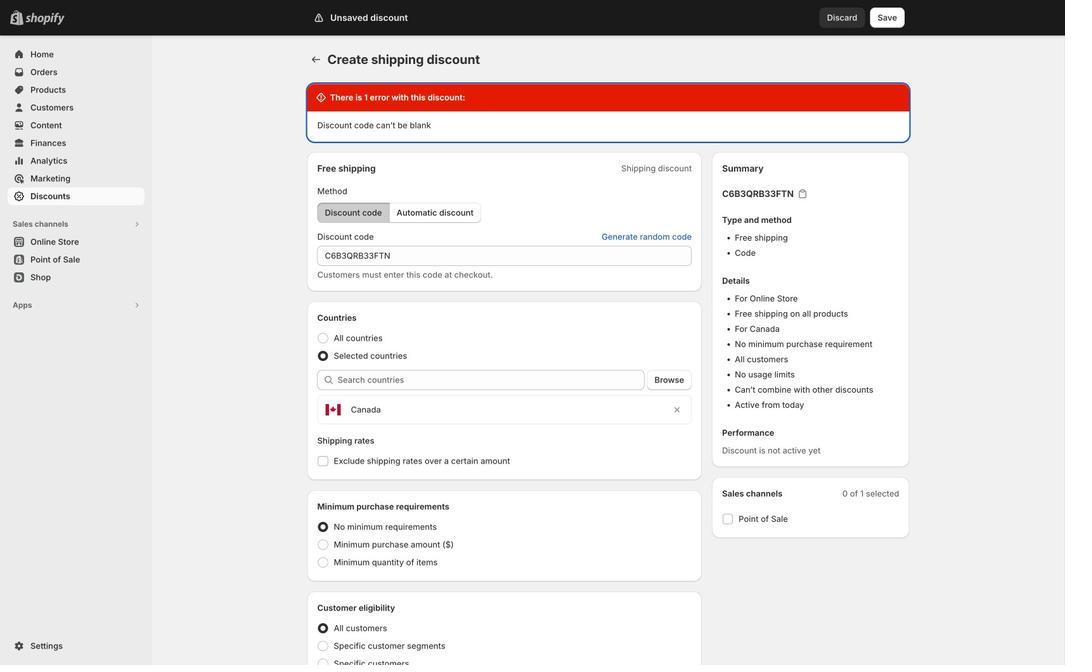 Task type: vqa. For each thing, say whether or not it's contained in the screenshot.
ALL inside the Online transaction fees for all third-party payment providers 0.5%
no



Task type: locate. For each thing, give the bounding box(es) containing it.
None text field
[[317, 246, 692, 266]]

shopify image
[[25, 13, 65, 25]]

Search countries text field
[[338, 370, 645, 391]]



